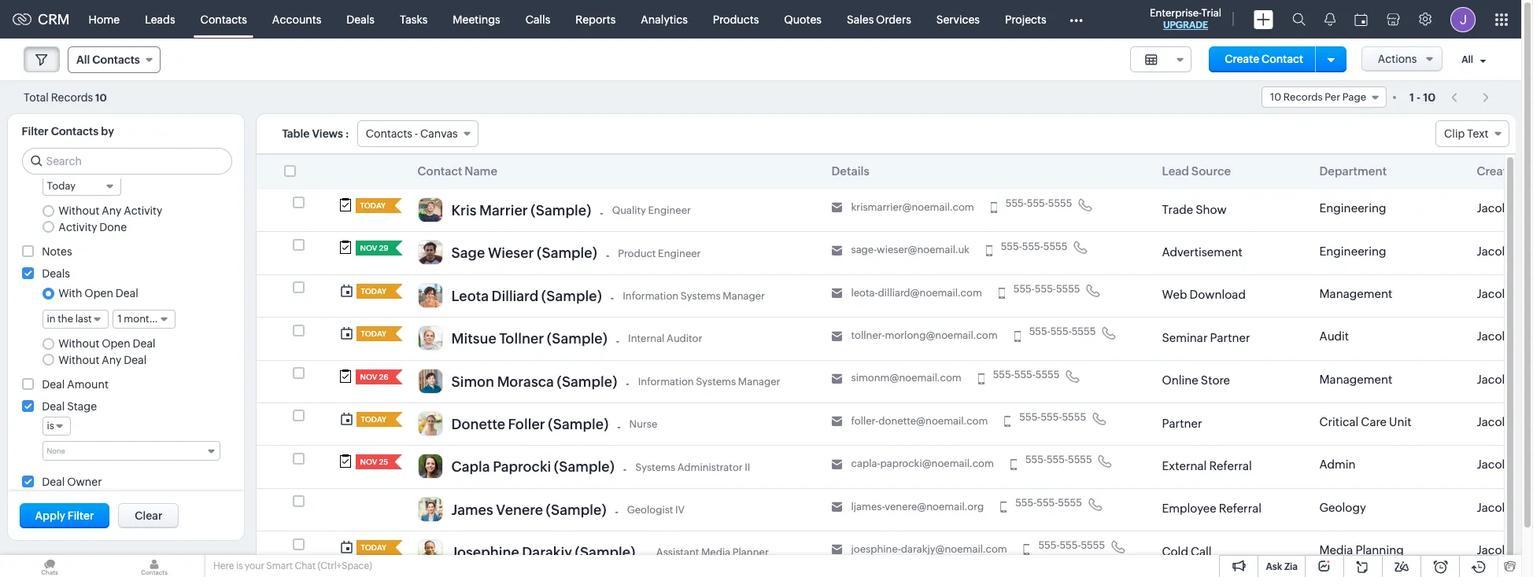 Task type: describe. For each thing, give the bounding box(es) containing it.
Today field
[[42, 177, 121, 196]]

josephine darakjy (sample)
[[451, 545, 636, 561]]

nov for simon
[[360, 373, 377, 381]]

call
[[1191, 545, 1212, 559]]

calls link
[[513, 0, 563, 38]]

None text field
[[47, 445, 200, 456]]

size image
[[1145, 53, 1158, 67]]

deal down without open deal
[[124, 354, 147, 367]]

management for simon morasca (sample)
[[1320, 373, 1393, 386]]

is inside field
[[47, 420, 54, 432]]

mitsue
[[451, 331, 497, 347]]

10 records per page
[[1270, 91, 1366, 103]]

management for leota dilliard (sample)
[[1320, 287, 1393, 301]]

today link for josephine darakjy (sample)
[[356, 541, 388, 556]]

referral for james venere (sample)
[[1219, 502, 1262, 516]]

2 vertical spatial systems
[[635, 462, 675, 473]]

paprocki
[[493, 459, 551, 476]]

any for deal
[[102, 354, 122, 367]]

clip
[[1445, 128, 1465, 140]]

last
[[75, 313, 92, 325]]

projects
[[1005, 13, 1047, 26]]

nov for capla
[[360, 458, 377, 467]]

krismarrier@noemail.com link
[[851, 201, 974, 214]]

1 vertical spatial contact
[[418, 165, 462, 178]]

capla-paprocki@noemail.com link
[[851, 458, 994, 471]]

employee
[[1162, 502, 1217, 516]]

today for leota dilliard (sample)
[[361, 287, 387, 296]]

canvas profile image image for kris marrier (sample)
[[418, 198, 443, 223]]

555-555-5555 for capla paprocki (sample)
[[1026, 454, 1092, 466]]

icon_mail image for sage wieser (sample)
[[832, 245, 843, 256]]

ljames-venere@noemail.org
[[851, 501, 984, 513]]

1 for 1 - 10
[[1410, 91, 1414, 104]]

months
[[124, 313, 160, 325]]

(sample) for josephine darakjy (sample)
[[575, 545, 636, 561]]

- for leota dilliard (sample)
[[611, 292, 614, 305]]

assistant media planner
[[656, 547, 769, 559]]

created
[[1477, 165, 1522, 178]]

filter inside button
[[67, 510, 94, 523]]

26
[[379, 373, 389, 381]]

without open deal
[[59, 338, 155, 351]]

555-555-5555 for simon morasca (sample)
[[993, 369, 1060, 381]]

1 months
[[118, 313, 160, 325]]

kris marrier (sample)
[[451, 202, 591, 219]]

(sample) for james venere (sample)
[[546, 502, 607, 518]]

5555 for sage wieser (sample)
[[1044, 240, 1068, 252]]

dilliard
[[492, 288, 539, 304]]

page
[[1343, 91, 1366, 103]]

chats image
[[0, 556, 99, 578]]

icon_mail image for mitsue tollner (sample)
[[832, 331, 843, 342]]

unit
[[1389, 416, 1412, 429]]

donette@noemail.com
[[879, 415, 988, 427]]

darakjy@noemail.com
[[901, 544, 1007, 556]]

venere
[[496, 502, 543, 518]]

canvas profile image image for sage wieser (sample)
[[418, 240, 443, 266]]

open for with
[[84, 287, 113, 300]]

simon morasca (sample)
[[451, 374, 617, 390]]

555-555-5555 for mitsue tollner (sample)
[[1029, 326, 1096, 338]]

referral for capla paprocki (sample)
[[1209, 460, 1252, 473]]

department
[[1320, 165, 1387, 178]]

contacts image
[[105, 556, 204, 578]]

any for activity
[[102, 205, 122, 218]]

crm
[[38, 11, 70, 28]]

simo for josephine darakjy (sample)
[[1512, 544, 1533, 557]]

owner
[[67, 476, 102, 489]]

care
[[1361, 416, 1387, 429]]

jacob for capla paprocki (sample)
[[1477, 458, 1510, 472]]

555-555-5555 for leota dilliard (sample)
[[1014, 283, 1080, 295]]

icon_mail image for josephine darakjy (sample)
[[832, 545, 843, 556]]

krismarrier@noemail.com
[[851, 201, 974, 213]]

leads link
[[132, 0, 188, 38]]

jacob for mitsue tollner (sample)
[[1477, 330, 1510, 343]]

jacob for kris marrier (sample)
[[1477, 202, 1510, 215]]

in
[[47, 313, 56, 325]]

contact inside button
[[1262, 53, 1304, 65]]

tollner
[[499, 331, 544, 347]]

1 months field
[[113, 310, 176, 329]]

donette foller (sample) link
[[451, 416, 609, 437]]

jacob simo for donette foller (sample)
[[1477, 416, 1533, 429]]

information systems manager for simon morasca (sample)
[[638, 376, 780, 388]]

canvas profile image image for donette foller (sample)
[[418, 412, 443, 437]]

icon_mail image for james venere (sample)
[[832, 502, 843, 513]]

- for kris marrier (sample)
[[600, 207, 603, 219]]

calls
[[526, 13, 550, 26]]

create menu image
[[1254, 10, 1274, 29]]

profile image
[[1451, 7, 1476, 32]]

Search text field
[[22, 149, 231, 174]]

555-555-5555 for donette foller (sample)
[[1020, 412, 1086, 423]]

records for 10
[[1284, 91, 1323, 103]]

total
[[24, 91, 49, 104]]

capla paprocki (sample)
[[451, 459, 615, 476]]

open for without
[[102, 338, 130, 351]]

quotes link
[[772, 0, 834, 38]]

5555 for mitsue tollner (sample)
[[1072, 326, 1096, 338]]

canvas profile image image for james venere (sample)
[[418, 497, 443, 522]]

search element
[[1283, 0, 1315, 39]]

create contact button
[[1209, 46, 1319, 72]]

engineer for sage wieser (sample)
[[658, 248, 701, 259]]

without for without any activity
[[59, 205, 99, 218]]

(ctrl+space)
[[318, 561, 372, 572]]

profile element
[[1441, 0, 1485, 38]]

josephine
[[451, 545, 519, 561]]

(sample) for sage wieser (sample)
[[537, 245, 597, 262]]

none field none
[[42, 441, 220, 461]]

nov 29 link
[[355, 241, 389, 256]]

online store
[[1162, 374, 1230, 387]]

leota dilliard (sample)
[[451, 288, 602, 304]]

download
[[1190, 288, 1246, 302]]

today for mitsue tollner (sample)
[[361, 330, 387, 339]]

josephine darakjy (sample) link
[[451, 545, 636, 565]]

(sample) for leota dilliard (sample)
[[541, 288, 602, 304]]

without any activity
[[59, 205, 162, 218]]

jacob for james venere (sample)
[[1477, 501, 1510, 515]]

deal up the deal stage
[[42, 378, 65, 391]]

today inside field
[[47, 180, 76, 192]]

sage-wieser@noemail.uk
[[851, 244, 970, 256]]

ask
[[1266, 562, 1283, 573]]

jacob simo for josephine darakjy (sample)
[[1477, 544, 1533, 557]]

geology
[[1320, 501, 1366, 515]]

contact name
[[418, 165, 498, 178]]

icon_mail image for capla paprocki (sample)
[[832, 459, 843, 470]]

quotes
[[784, 13, 822, 26]]

tollner-
[[851, 330, 885, 342]]

create contact
[[1225, 53, 1304, 65]]

stage
[[67, 400, 97, 413]]

amount
[[67, 378, 109, 391]]

without for without any deal
[[59, 354, 99, 367]]

signals image
[[1325, 13, 1336, 26]]

(sample) for simon morasca (sample)
[[557, 374, 617, 390]]

0 horizontal spatial deals
[[42, 267, 70, 280]]

today for josephine darakjy (sample)
[[361, 544, 387, 553]]

upgrade
[[1163, 20, 1208, 31]]

ii
[[745, 462, 750, 473]]

nov 25 link
[[355, 455, 388, 470]]

10 inside field
[[1270, 91, 1282, 103]]

5555 for donette foller (sample)
[[1062, 412, 1086, 423]]

store
[[1201, 374, 1230, 387]]

icon_mail image for leota dilliard (sample)
[[832, 288, 843, 299]]

donette foller (sample)
[[451, 416, 609, 433]]

canvas profile image image for josephine darakjy (sample)
[[418, 540, 443, 565]]

foller-donette@noemail.com link
[[851, 415, 988, 428]]

advertisement
[[1162, 246, 1243, 259]]

create
[[1225, 53, 1260, 65]]

per
[[1325, 91, 1341, 103]]

apply
[[35, 510, 65, 523]]

1 horizontal spatial partner
[[1210, 331, 1250, 345]]

:
[[346, 128, 349, 140]]

manager for simon morasca (sample)
[[738, 376, 780, 388]]

- for mitsue tollner (sample)
[[616, 335, 620, 348]]

planner
[[733, 547, 769, 559]]

cold
[[1162, 545, 1189, 559]]

contacts - canvas
[[366, 128, 458, 140]]

morlong@noemail.com
[[885, 330, 998, 342]]

online
[[1162, 374, 1199, 387]]

without any deal
[[59, 354, 147, 367]]

sage wieser (sample)
[[451, 245, 597, 262]]

today link for leota dilliard (sample)
[[356, 284, 388, 299]]

icon_mail image for kris marrier (sample)
[[832, 203, 843, 214]]

quality
[[612, 205, 646, 217]]

canvas
[[420, 128, 458, 140]]

deals link
[[334, 0, 387, 38]]

media planning
[[1320, 544, 1404, 557]]

jacob for simon morasca (sample)
[[1477, 373, 1510, 386]]

views
[[312, 128, 343, 140]]

(sample) for kris marrier (sample)
[[531, 202, 591, 219]]

information for simon morasca (sample)
[[638, 376, 694, 388]]

web
[[1162, 288, 1187, 302]]

tasks link
[[387, 0, 440, 38]]

5555 for capla paprocki (sample)
[[1068, 454, 1092, 466]]

assistant
[[656, 547, 699, 559]]

home
[[89, 13, 120, 26]]

in the last field
[[42, 310, 108, 329]]



Task type: vqa. For each thing, say whether or not it's contained in the screenshot.
'list'
no



Task type: locate. For each thing, give the bounding box(es) containing it.
0 horizontal spatial is
[[47, 420, 54, 432]]

cold call
[[1162, 545, 1212, 559]]

without up deal amount
[[59, 354, 99, 367]]

leota-dilliard@noemail.com link
[[851, 287, 982, 300]]

0 vertical spatial nov
[[360, 244, 377, 253]]

1 vertical spatial none field
[[42, 441, 220, 461]]

9 simo from the top
[[1512, 544, 1533, 557]]

0 vertical spatial deals
[[347, 13, 375, 26]]

0 horizontal spatial all
[[76, 54, 90, 66]]

jacob for josephine darakjy (sample)
[[1477, 544, 1510, 557]]

1 vertical spatial activity
[[59, 221, 97, 234]]

kris
[[451, 202, 477, 219]]

4 icon_mail image from the top
[[832, 331, 843, 342]]

3 without from the top
[[59, 354, 99, 367]]

search image
[[1293, 13, 1306, 26]]

today up (ctrl+space) on the left bottom of page
[[361, 544, 387, 553]]

4 canvas profile image image from the top
[[418, 326, 443, 351]]

sage-wieser@noemail.uk link
[[851, 244, 970, 257]]

source
[[1192, 165, 1231, 178]]

(sample) for donette foller (sample)
[[548, 416, 609, 433]]

any up done
[[102, 205, 122, 218]]

2 jacob simo from the top
[[1477, 244, 1533, 258]]

canvas profile image image
[[418, 198, 443, 223], [418, 240, 443, 266], [418, 283, 443, 308], [418, 326, 443, 351], [418, 369, 443, 394], [418, 412, 443, 437], [418, 454, 443, 480], [418, 497, 443, 522], [418, 540, 443, 565]]

products
[[713, 13, 759, 26]]

0 vertical spatial contact
[[1262, 53, 1304, 65]]

4 simo from the top
[[1512, 330, 1533, 343]]

with open deal
[[59, 287, 138, 300]]

contacts inside field
[[366, 128, 412, 140]]

1 horizontal spatial 1
[[1410, 91, 1414, 104]]

simo for mitsue tollner (sample)
[[1512, 330, 1533, 343]]

partner down online
[[1162, 417, 1202, 430]]

(sample) right darakjy
[[575, 545, 636, 561]]

0 vertical spatial manager
[[723, 290, 765, 302]]

information systems manager up auditor at the bottom left of the page
[[623, 290, 765, 302]]

canvas profile image image left 'capla'
[[418, 454, 443, 480]]

nov left 26
[[360, 373, 377, 381]]

0 horizontal spatial filter
[[22, 125, 49, 138]]

1 for 1 months
[[118, 313, 122, 325]]

none field up "owner"
[[42, 441, 220, 461]]

1 vertical spatial 1
[[118, 313, 122, 325]]

8 jacob simo from the top
[[1477, 501, 1533, 515]]

information for leota dilliard (sample)
[[623, 290, 679, 302]]

is
[[47, 420, 54, 432], [236, 561, 243, 572]]

jacob simo for mitsue tollner (sample)
[[1477, 330, 1533, 343]]

systems for leota dilliard (sample)
[[681, 290, 721, 302]]

simo for james venere (sample)
[[1512, 501, 1533, 515]]

media
[[1320, 544, 1353, 557], [701, 547, 731, 559]]

web download
[[1162, 288, 1246, 302]]

nov 26
[[360, 373, 389, 381]]

engineer right quality
[[648, 205, 691, 217]]

systems for simon morasca (sample)
[[696, 376, 736, 388]]

(sample) up sage wieser (sample)
[[531, 202, 591, 219]]

canvas profile image image left kris
[[418, 198, 443, 223]]

(sample) up darakjy
[[546, 502, 607, 518]]

25
[[379, 458, 388, 467]]

3 nov from the top
[[360, 458, 377, 467]]

icon_mail image left the tollner-
[[832, 331, 843, 342]]

(sample) for capla paprocki (sample)
[[554, 459, 615, 476]]

joesphine-darakjy@noemail.com link
[[851, 544, 1007, 556]]

chat
[[295, 561, 316, 572]]

2 management from the top
[[1320, 373, 1393, 386]]

today up nov 29 link
[[360, 202, 386, 210]]

partner
[[1210, 331, 1250, 345], [1162, 417, 1202, 430]]

(sample) for mitsue tollner (sample)
[[547, 331, 608, 347]]

29
[[379, 244, 389, 253]]

3 icon_mail image from the top
[[832, 288, 843, 299]]

7 jacob simo from the top
[[1477, 458, 1533, 472]]

contacts right :
[[366, 128, 412, 140]]

crm link
[[13, 11, 70, 28]]

name
[[465, 165, 498, 178]]

0 vertical spatial activity
[[124, 205, 162, 218]]

0 vertical spatial referral
[[1209, 460, 1252, 473]]

5555 for simon morasca (sample)
[[1036, 369, 1060, 381]]

10 up by
[[95, 92, 107, 104]]

tollner-morlong@noemail.com link
[[851, 330, 998, 342]]

canvas profile image image for leota dilliard (sample)
[[418, 283, 443, 308]]

2 jacob from the top
[[1477, 244, 1510, 258]]

canvas profile image image left james
[[418, 497, 443, 522]]

1 horizontal spatial contact
[[1262, 53, 1304, 65]]

8 canvas profile image image from the top
[[418, 497, 443, 522]]

contact down the canvas
[[418, 165, 462, 178]]

None field
[[1130, 46, 1191, 72], [42, 441, 220, 461]]

by
[[101, 125, 114, 138]]

nov left 29
[[360, 244, 377, 253]]

wieser@noemail.uk
[[877, 244, 970, 256]]

table views :
[[282, 128, 349, 140]]

Other Modules field
[[1059, 7, 1093, 32]]

records for total
[[51, 91, 93, 104]]

today link down nov 26 link
[[356, 412, 388, 427]]

1 vertical spatial engineering
[[1320, 244, 1387, 258]]

jacob
[[1477, 202, 1510, 215], [1477, 244, 1510, 258], [1477, 287, 1510, 301], [1477, 330, 1510, 343], [1477, 373, 1510, 386], [1477, 416, 1510, 429], [1477, 458, 1510, 472], [1477, 501, 1510, 515], [1477, 544, 1510, 557]]

1 vertical spatial nov
[[360, 373, 377, 381]]

canvas profile image image for simon morasca (sample)
[[418, 369, 443, 394]]

0 horizontal spatial none field
[[42, 441, 220, 461]]

Contacts - Canvas field
[[357, 120, 478, 147]]

icon_mail image left capla-
[[832, 459, 843, 470]]

1 vertical spatial engineer
[[658, 248, 701, 259]]

without for without open deal
[[59, 338, 99, 351]]

1 inside field
[[118, 313, 122, 325]]

calendar image
[[1355, 13, 1368, 26]]

1
[[1410, 91, 1414, 104], [118, 313, 122, 325]]

- for donette foller (sample)
[[617, 421, 621, 433]]

(sample) right wieser
[[537, 245, 597, 262]]

1 vertical spatial deals
[[42, 267, 70, 280]]

jacob for leota dilliard (sample)
[[1477, 287, 1510, 301]]

canvas profile image image for mitsue tollner (sample)
[[418, 326, 443, 351]]

all down profile element
[[1462, 54, 1474, 65]]

7 canvas profile image image from the top
[[418, 454, 443, 480]]

any down without open deal
[[102, 354, 122, 367]]

1 vertical spatial referral
[[1219, 502, 1262, 516]]

2 simo from the top
[[1512, 244, 1533, 258]]

capla
[[451, 459, 490, 476]]

is field
[[42, 417, 71, 436]]

7 icon_mail image from the top
[[832, 459, 843, 470]]

apply filter button
[[19, 504, 110, 529]]

contact right the create at the right of the page
[[1262, 53, 1304, 65]]

2 nov from the top
[[360, 373, 377, 381]]

referral
[[1209, 460, 1252, 473], [1219, 502, 1262, 516]]

8 icon_mail image from the top
[[832, 502, 843, 513]]

simo for donette foller (sample)
[[1512, 416, 1533, 429]]

today link up nov 29 link
[[355, 198, 388, 213]]

smart
[[266, 561, 293, 572]]

referral right external
[[1209, 460, 1252, 473]]

1 vertical spatial any
[[102, 354, 122, 367]]

nov left the 25
[[360, 458, 377, 467]]

all for all
[[1462, 54, 1474, 65]]

canvas profile image image left the leota
[[418, 283, 443, 308]]

open right with
[[84, 287, 113, 300]]

today link for kris marrier (sample)
[[355, 198, 388, 213]]

projects link
[[993, 0, 1059, 38]]

today up activity done
[[47, 180, 76, 192]]

jacob simo for james venere (sample)
[[1477, 501, 1533, 515]]

1 horizontal spatial media
[[1320, 544, 1353, 557]]

management up critical care unit
[[1320, 373, 1393, 386]]

555-555-5555 for sage wieser (sample)
[[1001, 240, 1068, 252]]

0 vertical spatial none field
[[1130, 46, 1191, 72]]

simon morasca (sample) link
[[451, 374, 617, 394]]

simonm@noemail.com link
[[851, 373, 962, 385]]

media left planner
[[701, 547, 731, 559]]

canvas profile image image left josephine
[[418, 540, 443, 565]]

1 vertical spatial partner
[[1162, 417, 1202, 430]]

6 canvas profile image image from the top
[[418, 412, 443, 437]]

critical care unit
[[1320, 416, 1412, 429]]

deal down 1 months field
[[133, 338, 155, 351]]

deal up is field
[[42, 400, 65, 413]]

information down internal auditor
[[638, 376, 694, 388]]

3 simo from the top
[[1512, 287, 1533, 301]]

today link up nov 26 link
[[356, 327, 388, 342]]

today link up (ctrl+space) on the left bottom of page
[[356, 541, 388, 556]]

partner down download
[[1210, 331, 1250, 345]]

555-555-5555
[[1006, 198, 1072, 209], [1001, 240, 1068, 252], [1014, 283, 1080, 295], [1029, 326, 1096, 338], [993, 369, 1060, 381], [1020, 412, 1086, 423], [1026, 454, 1092, 466], [1016, 497, 1082, 509], [1039, 540, 1105, 552]]

all for all contacts
[[76, 54, 90, 66]]

icon_mail image left ljames-
[[832, 502, 843, 513]]

engineering for kris marrier (sample)
[[1320, 202, 1387, 215]]

2 canvas profile image image from the top
[[418, 240, 443, 266]]

jacob simo for sage wieser (sample)
[[1477, 244, 1533, 258]]

1 vertical spatial without
[[59, 338, 99, 351]]

10 Records Per Page field
[[1262, 87, 1387, 108]]

information systems manager for leota dilliard (sample)
[[623, 290, 765, 302]]

0 vertical spatial open
[[84, 287, 113, 300]]

- inside field
[[415, 128, 418, 140]]

1 vertical spatial filter
[[67, 510, 94, 523]]

create menu element
[[1244, 0, 1283, 38]]

jacob for sage wieser (sample)
[[1477, 244, 1510, 258]]

deal up 1 months
[[116, 287, 138, 300]]

10 up clip text field
[[1423, 91, 1436, 104]]

5 jacob simo from the top
[[1477, 373, 1533, 386]]

1 canvas profile image image from the top
[[418, 198, 443, 223]]

is down the deal stage
[[47, 420, 54, 432]]

0 vertical spatial management
[[1320, 287, 1393, 301]]

filter down total
[[22, 125, 49, 138]]

open up without any deal
[[102, 338, 130, 351]]

All Contacts field
[[68, 46, 160, 73]]

quality engineer
[[612, 205, 691, 217]]

products link
[[700, 0, 772, 38]]

jacob for donette foller (sample)
[[1477, 416, 1510, 429]]

simo for leota dilliard (sample)
[[1512, 287, 1533, 301]]

1 horizontal spatial deals
[[347, 13, 375, 26]]

simo for kris marrier (sample)
[[1512, 202, 1533, 215]]

foller-donette@noemail.com
[[851, 415, 988, 427]]

without down "in the last" field
[[59, 338, 99, 351]]

(sample) right 'morasca'
[[557, 374, 617, 390]]

activity up notes
[[59, 221, 97, 234]]

icon_mail image
[[832, 203, 843, 214], [832, 245, 843, 256], [832, 288, 843, 299], [832, 331, 843, 342], [832, 374, 843, 385], [832, 417, 843, 428], [832, 459, 843, 470], [832, 502, 843, 513], [832, 545, 843, 556]]

icon_mail image down details
[[832, 203, 843, 214]]

4 jacob simo from the top
[[1477, 330, 1533, 343]]

2 vertical spatial nov
[[360, 458, 377, 467]]

information systems manager down auditor at the bottom left of the page
[[638, 376, 780, 388]]

2 icon_mail image from the top
[[832, 245, 843, 256]]

nov for sage
[[360, 244, 377, 253]]

today for kris marrier (sample)
[[360, 202, 386, 210]]

jacob simo for leota dilliard (sample)
[[1477, 287, 1533, 301]]

0 vertical spatial engineering
[[1320, 202, 1387, 215]]

jacob simo for simon morasca (sample)
[[1477, 373, 1533, 386]]

foller-
[[851, 415, 879, 427]]

0 vertical spatial without
[[59, 205, 99, 218]]

6 simo from the top
[[1512, 416, 1533, 429]]

1 horizontal spatial filter
[[67, 510, 94, 523]]

canvas profile image image for capla paprocki (sample)
[[418, 454, 443, 480]]

all
[[76, 54, 90, 66], [1462, 54, 1474, 65]]

seminar partner
[[1162, 331, 1250, 345]]

engineering for sage wieser (sample)
[[1320, 244, 1387, 258]]

with
[[59, 287, 82, 300]]

today link down nov 29 link
[[356, 284, 388, 299]]

employee referral
[[1162, 502, 1262, 516]]

1 - 10
[[1410, 91, 1436, 104]]

engineer right product at the top left
[[658, 248, 701, 259]]

simo for capla paprocki (sample)
[[1512, 458, 1533, 472]]

1 vertical spatial systems
[[696, 376, 736, 388]]

7 simo from the top
[[1512, 458, 1533, 472]]

joesphine-darakjy@noemail.com
[[851, 544, 1007, 556]]

icon_mail image left simonm@noemail.com link
[[832, 374, 843, 385]]

activity done
[[59, 221, 127, 234]]

0 vertical spatial partner
[[1210, 331, 1250, 345]]

icon_mail image for simon morasca (sample)
[[832, 374, 843, 385]]

records left per
[[1284, 91, 1323, 103]]

here is your smart chat (ctrl+space)
[[213, 561, 372, 572]]

referral right employee in the right bottom of the page
[[1219, 502, 1262, 516]]

show
[[1196, 203, 1227, 216]]

1 horizontal spatial 10
[[1270, 91, 1282, 103]]

today link for donette foller (sample)
[[356, 412, 388, 427]]

2 horizontal spatial 10
[[1423, 91, 1436, 104]]

here
[[213, 561, 234, 572]]

icon_mobile image
[[991, 203, 997, 214], [986, 245, 992, 256], [999, 288, 1005, 299], [1014, 331, 1021, 342], [978, 374, 985, 385], [1005, 417, 1011, 428], [1011, 459, 1017, 470], [1001, 502, 1007, 513], [1024, 545, 1030, 556]]

5 canvas profile image image from the top
[[418, 369, 443, 394]]

5 icon_mail image from the top
[[832, 374, 843, 385]]

1 down "actions"
[[1410, 91, 1414, 104]]

analytics link
[[628, 0, 700, 38]]

9 canvas profile image image from the top
[[418, 540, 443, 565]]

activity up done
[[124, 205, 162, 218]]

today for donette foller (sample)
[[361, 416, 387, 424]]

0 vertical spatial engineer
[[648, 205, 691, 217]]

1 icon_mail image from the top
[[832, 203, 843, 214]]

deals left tasks at left
[[347, 13, 375, 26]]

1 any from the top
[[102, 205, 122, 218]]

marrier
[[479, 202, 528, 219]]

9 jacob from the top
[[1477, 544, 1510, 557]]

0 horizontal spatial activity
[[59, 221, 97, 234]]

0 horizontal spatial media
[[701, 547, 731, 559]]

morasca
[[497, 374, 554, 390]]

1 without from the top
[[59, 205, 99, 218]]

6 jacob from the top
[[1477, 416, 1510, 429]]

all contacts
[[76, 54, 140, 66]]

8 jacob from the top
[[1477, 501, 1510, 515]]

today link
[[355, 198, 388, 213], [356, 284, 388, 299], [356, 327, 388, 342], [356, 412, 388, 427], [356, 541, 388, 556]]

systems up geologist iv
[[635, 462, 675, 473]]

2 any from the top
[[102, 354, 122, 367]]

5 simo from the top
[[1512, 373, 1533, 386]]

signals element
[[1315, 0, 1345, 39]]

1 management from the top
[[1320, 287, 1393, 301]]

0 vertical spatial information systems manager
[[623, 290, 765, 302]]

0 horizontal spatial contact
[[418, 165, 462, 178]]

0 vertical spatial systems
[[681, 290, 721, 302]]

jacob simo for kris marrier (sample)
[[1477, 202, 1533, 215]]

manager for leota dilliard (sample)
[[723, 290, 765, 302]]

systems down auditor at the bottom left of the page
[[696, 376, 736, 388]]

capla-
[[851, 458, 880, 470]]

(sample) right paprocki
[[554, 459, 615, 476]]

2 vertical spatial without
[[59, 354, 99, 367]]

1 vertical spatial information
[[638, 376, 694, 388]]

1 horizontal spatial is
[[236, 561, 243, 572]]

systems administrator ii
[[635, 462, 750, 473]]

is left your
[[236, 561, 243, 572]]

2 engineering from the top
[[1320, 244, 1387, 258]]

Clip Text field
[[1436, 120, 1509, 147]]

7 jacob from the top
[[1477, 458, 1510, 472]]

information up internal
[[623, 290, 679, 302]]

canvas profile image image left simon
[[418, 369, 443, 394]]

3 canvas profile image image from the top
[[418, 283, 443, 308]]

information systems manager
[[623, 290, 765, 302], [638, 376, 780, 388]]

(sample) right foller
[[548, 416, 609, 433]]

contacts down home
[[92, 54, 140, 66]]

records inside field
[[1284, 91, 1323, 103]]

icon_mail image left "leota-"
[[832, 288, 843, 299]]

notes
[[42, 245, 72, 258]]

canvas profile image image left donette
[[418, 412, 443, 437]]

today link for mitsue tollner (sample)
[[356, 327, 388, 342]]

dilliard@noemail.com
[[878, 287, 982, 299]]

leota-
[[851, 287, 878, 299]]

icon_mail image left 'foller-'
[[832, 417, 843, 428]]

meetings link
[[440, 0, 513, 38]]

1 vertical spatial management
[[1320, 373, 1393, 386]]

1 vertical spatial information systems manager
[[638, 376, 780, 388]]

sales orders
[[847, 13, 911, 26]]

10 for total records 10
[[95, 92, 107, 104]]

icon_mail image left sage-
[[832, 245, 843, 256]]

1 horizontal spatial none field
[[1130, 46, 1191, 72]]

0 vertical spatial any
[[102, 205, 122, 218]]

today up nov 26
[[361, 330, 387, 339]]

internal auditor
[[628, 333, 702, 345]]

deal left "owner"
[[42, 476, 65, 489]]

filter right apply
[[67, 510, 94, 523]]

4 jacob from the top
[[1477, 330, 1510, 343]]

contacts left by
[[51, 125, 99, 138]]

1 horizontal spatial records
[[1284, 91, 1323, 103]]

audit
[[1320, 330, 1349, 343]]

clip text
[[1445, 128, 1489, 140]]

1 simo from the top
[[1512, 202, 1533, 215]]

- for james venere (sample)
[[615, 506, 619, 519]]

icon_mail image for donette foller (sample)
[[832, 417, 843, 428]]

0 horizontal spatial records
[[51, 91, 93, 104]]

kris marrier (sample) link
[[451, 202, 591, 223]]

0 horizontal spatial 10
[[95, 92, 107, 104]]

filter
[[22, 125, 49, 138], [67, 510, 94, 523]]

3 jacob simo from the top
[[1477, 287, 1533, 301]]

records up filter contacts by
[[51, 91, 93, 104]]

- for sage wieser (sample)
[[606, 250, 609, 262]]

without up activity done
[[59, 205, 99, 218]]

icon_mail image left joesphine- at the right bottom
[[832, 545, 843, 556]]

wieser
[[488, 245, 534, 262]]

systems up auditor at the bottom left of the page
[[681, 290, 721, 302]]

10 down create contact button on the top right of page
[[1270, 91, 1282, 103]]

6 icon_mail image from the top
[[832, 417, 843, 428]]

navigation
[[1444, 86, 1498, 109]]

(sample) inside 'link'
[[557, 374, 617, 390]]

1 vertical spatial open
[[102, 338, 130, 351]]

0 vertical spatial information
[[623, 290, 679, 302]]

(sample) right the dilliard
[[541, 288, 602, 304]]

canvas profile image image left mitsue
[[418, 326, 443, 351]]

0 vertical spatial filter
[[22, 125, 49, 138]]

1 jacob simo from the top
[[1477, 202, 1533, 215]]

5555 for leota dilliard (sample)
[[1056, 283, 1080, 295]]

1 horizontal spatial all
[[1462, 54, 1474, 65]]

venere@noemail.org
[[885, 501, 984, 513]]

9 icon_mail image from the top
[[832, 545, 843, 556]]

deals down notes
[[42, 267, 70, 280]]

none field size
[[1130, 46, 1191, 72]]

services
[[937, 13, 980, 26]]

8 simo from the top
[[1512, 501, 1533, 515]]

1 horizontal spatial activity
[[124, 205, 162, 218]]

all up total records 10
[[76, 54, 90, 66]]

contacts right leads
[[200, 13, 247, 26]]

media down geology
[[1320, 544, 1353, 557]]

0 vertical spatial is
[[47, 420, 54, 432]]

6 jacob simo from the top
[[1477, 416, 1533, 429]]

today up nov 25
[[361, 416, 387, 424]]

lead
[[1162, 165, 1189, 178]]

10 for 1 - 10
[[1423, 91, 1436, 104]]

foller
[[508, 416, 545, 433]]

(sample) right tollner
[[547, 331, 608, 347]]

5 jacob from the top
[[1477, 373, 1510, 386]]

0 vertical spatial 1
[[1410, 91, 1414, 104]]

table
[[282, 128, 310, 140]]

- for simon morasca (sample)
[[626, 378, 629, 391]]

-
[[1417, 91, 1421, 104], [415, 128, 418, 140], [600, 207, 603, 219], [606, 250, 609, 262], [611, 292, 614, 305], [616, 335, 620, 348], [626, 378, 629, 391], [617, 421, 621, 433], [623, 464, 627, 476], [615, 506, 619, 519], [644, 549, 648, 562]]

all inside field
[[76, 54, 90, 66]]

simo for sage wieser (sample)
[[1512, 244, 1533, 258]]

1 vertical spatial manager
[[738, 376, 780, 388]]

total records 10
[[24, 91, 107, 104]]

simo for simon morasca (sample)
[[1512, 373, 1533, 386]]

1 engineering from the top
[[1320, 202, 1387, 215]]

canvas profile image image left sage
[[418, 240, 443, 266]]

today down the nov 29
[[361, 287, 387, 296]]

0 horizontal spatial partner
[[1162, 417, 1202, 430]]

geologist
[[627, 504, 673, 516]]

1 left months
[[118, 313, 122, 325]]

2 without from the top
[[59, 338, 99, 351]]

1 nov from the top
[[360, 244, 377, 253]]

your
[[245, 561, 264, 572]]

darakjy
[[522, 545, 572, 561]]

10 inside total records 10
[[95, 92, 107, 104]]

3 jacob from the top
[[1477, 287, 1510, 301]]

1 vertical spatial is
[[236, 561, 243, 572]]

capla paprocki (sample) link
[[451, 459, 615, 480]]

engineer for kris marrier (sample)
[[648, 205, 691, 217]]

0 horizontal spatial 1
[[118, 313, 122, 325]]

9 jacob simo from the top
[[1477, 544, 1533, 557]]

management up the audit
[[1320, 287, 1393, 301]]

none field down upgrade
[[1130, 46, 1191, 72]]

- for josephine darakjy (sample)
[[644, 549, 648, 562]]

1 jacob from the top
[[1477, 202, 1510, 215]]

jacob simo for capla paprocki (sample)
[[1477, 458, 1533, 472]]

contacts inside field
[[92, 54, 140, 66]]

simon
[[451, 374, 494, 390]]



